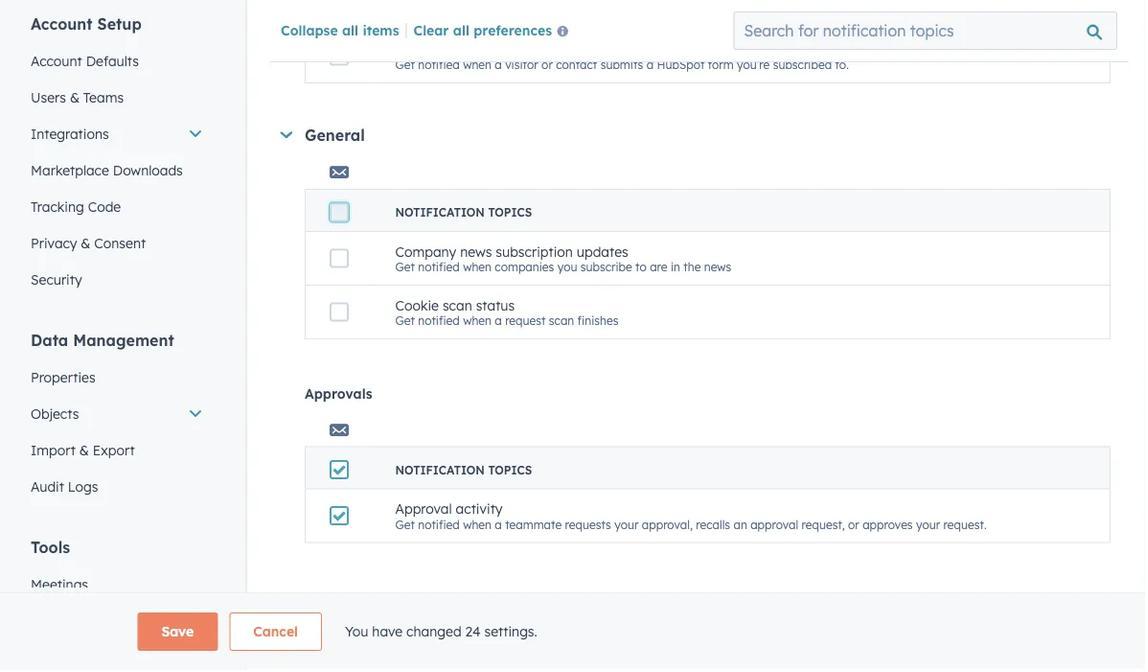 Task type: locate. For each thing, give the bounding box(es) containing it.
notified up cookie in the left of the page
[[418, 260, 460, 274]]

cookie
[[395, 296, 439, 313]]

consent
[[94, 235, 146, 252]]

4 get from the top
[[395, 517, 415, 531]]

2 all from the left
[[453, 21, 470, 38]]

notification up company
[[395, 205, 485, 220]]

1 vertical spatial topics
[[488, 463, 532, 477]]

1 vertical spatial or
[[848, 517, 860, 531]]

get inside form submission get notified when a visitor or contact submits a hubspot form you're subscribed to.
[[395, 57, 415, 72]]

get inside cookie scan status get notified when a request scan finishes
[[395, 313, 415, 328]]

import
[[31, 442, 76, 459]]

4 notified from the top
[[418, 517, 460, 531]]

properties link
[[19, 359, 215, 396]]

news right company
[[460, 243, 492, 260]]

approves
[[863, 517, 913, 531]]

have
[[372, 623, 403, 640]]

2 account from the top
[[31, 53, 82, 69]]

when down 'clear all preferences'
[[463, 57, 492, 72]]

all up submission on the top of page
[[453, 21, 470, 38]]

1 horizontal spatial or
[[848, 517, 860, 531]]

account setup element
[[19, 13, 215, 298]]

when right approval
[[463, 517, 492, 531]]

notified inside company news subscription updates get notified when companies you subscribe to are in the news
[[418, 260, 460, 274]]

account setup
[[31, 14, 142, 34]]

& left export
[[79, 442, 89, 459]]

tools element
[[19, 537, 215, 670]]

notification up approval
[[395, 463, 485, 477]]

your right requests
[[615, 517, 639, 531]]

clear all preferences button
[[414, 20, 576, 43]]

2 notification from the top
[[395, 463, 485, 477]]

contact
[[556, 57, 598, 72]]

notified left teammate
[[418, 517, 460, 531]]

objects
[[31, 405, 79, 422]]

news
[[460, 243, 492, 260], [704, 260, 732, 274]]

1 horizontal spatial your
[[916, 517, 941, 531]]

all
[[342, 21, 359, 38], [453, 21, 470, 38]]

get down the items
[[395, 57, 415, 72]]

preferences
[[474, 21, 552, 38]]

3 notified from the top
[[418, 313, 460, 328]]

to.
[[835, 57, 849, 72]]

topics up "subscription"
[[488, 205, 532, 220]]

cancel button
[[229, 613, 322, 651]]

a inside cookie scan status get notified when a request scan finishes
[[495, 313, 502, 328]]

news right the
[[704, 260, 732, 274]]

1 notified from the top
[[418, 57, 460, 72]]

1 vertical spatial notification topics
[[395, 463, 532, 477]]

notified
[[418, 57, 460, 72], [418, 260, 460, 274], [418, 313, 460, 328], [418, 517, 460, 531]]

notified down clear
[[418, 57, 460, 72]]

0 vertical spatial account
[[31, 14, 93, 34]]

get inside company news subscription updates get notified when companies you subscribe to are in the news
[[395, 260, 415, 274]]

you
[[558, 260, 577, 274]]

account up account defaults
[[31, 14, 93, 34]]

get down company
[[395, 313, 415, 328]]

all for clear
[[453, 21, 470, 38]]

a left the request
[[495, 313, 502, 328]]

1 all from the left
[[342, 21, 359, 38]]

& inside "data management" "element"
[[79, 442, 89, 459]]

account inside account defaults link
[[31, 53, 82, 69]]

topics
[[488, 205, 532, 220], [488, 463, 532, 477]]

& right 'users'
[[70, 89, 80, 106]]

subscribe
[[581, 260, 632, 274]]

0 horizontal spatial your
[[615, 517, 639, 531]]

when inside approval activity get notified when a teammate requests your approval, recalls an approval request, or approves your request.
[[463, 517, 492, 531]]

submits
[[601, 57, 644, 72]]

or right the request,
[[848, 517, 860, 531]]

get up cookie in the left of the page
[[395, 260, 415, 274]]

tracking code link
[[19, 189, 215, 225]]

scan right the request
[[549, 313, 574, 328]]

scan
[[443, 296, 472, 313], [549, 313, 574, 328]]

when left the request
[[463, 313, 492, 328]]

2 vertical spatial &
[[79, 442, 89, 459]]

notification topics up activity
[[395, 463, 532, 477]]

2 when from the top
[[463, 260, 492, 274]]

notified left status
[[418, 313, 460, 328]]

2 notification topics from the top
[[395, 463, 532, 477]]

& right privacy on the top left of page
[[81, 235, 90, 252]]

cancel
[[253, 623, 298, 640]]

a left teammate
[[495, 517, 502, 531]]

3 when from the top
[[463, 313, 492, 328]]

get inside approval activity get notified when a teammate requests your approval, recalls an approval request, or approves your request.
[[395, 517, 415, 531]]

1 vertical spatial account
[[31, 53, 82, 69]]

your left the request.
[[916, 517, 941, 531]]

1 account from the top
[[31, 14, 93, 34]]

all inside clear all preferences button
[[453, 21, 470, 38]]

are
[[650, 260, 668, 274]]

0 vertical spatial or
[[542, 57, 553, 72]]

1 when from the top
[[463, 57, 492, 72]]

2 your from the left
[[916, 517, 941, 531]]

1 notification from the top
[[395, 205, 485, 220]]

properties
[[31, 369, 95, 386]]

collapse all items
[[281, 21, 399, 38]]

a left visitor
[[495, 57, 502, 72]]

notified inside approval activity get notified when a teammate requests your approval, recalls an approval request, or approves your request.
[[418, 517, 460, 531]]

your
[[615, 517, 639, 531], [916, 517, 941, 531]]

0 vertical spatial notification
[[395, 205, 485, 220]]

collapse
[[281, 21, 338, 38]]

notification topics up company
[[395, 205, 532, 220]]

get left activity
[[395, 517, 415, 531]]

form submission get notified when a visitor or contact submits a hubspot form you're subscribed to.
[[395, 40, 849, 72]]

setup
[[97, 14, 142, 34]]

meetings
[[31, 576, 88, 593]]

scan left status
[[443, 296, 472, 313]]

when inside company news subscription updates get notified when companies you subscribe to are in the news
[[463, 260, 492, 274]]

0 horizontal spatial all
[[342, 21, 359, 38]]

1 get from the top
[[395, 57, 415, 72]]

meetings link
[[19, 567, 215, 603]]

you
[[345, 623, 369, 640]]

account up 'users'
[[31, 53, 82, 69]]

when up status
[[463, 260, 492, 274]]

form
[[395, 40, 429, 57]]

0 vertical spatial notification topics
[[395, 205, 532, 220]]

or
[[542, 57, 553, 72], [848, 517, 860, 531]]

to
[[636, 260, 647, 274]]

settings.
[[485, 623, 538, 640]]

all left the items
[[342, 21, 359, 38]]

the
[[684, 260, 701, 274]]

when
[[463, 57, 492, 72], [463, 260, 492, 274], [463, 313, 492, 328], [463, 517, 492, 531]]

approval,
[[642, 517, 693, 531]]

notification topics
[[395, 205, 532, 220], [395, 463, 532, 477]]

notified inside cookie scan status get notified when a request scan finishes
[[418, 313, 460, 328]]

Search for notification topics search field
[[734, 12, 1118, 50]]

users & teams link
[[19, 80, 215, 116]]

a inside approval activity get notified when a teammate requests your approval, recalls an approval request, or approves your request.
[[495, 517, 502, 531]]

topics up activity
[[488, 463, 532, 477]]

downloads
[[113, 162, 183, 179]]

1 your from the left
[[615, 517, 639, 531]]

1 vertical spatial &
[[81, 235, 90, 252]]

0 horizontal spatial or
[[542, 57, 553, 72]]

data management
[[31, 331, 174, 350]]

0 vertical spatial &
[[70, 89, 80, 106]]

or right visitor
[[542, 57, 553, 72]]

comments
[[305, 589, 376, 606]]

save
[[162, 623, 194, 640]]

request,
[[802, 517, 845, 531]]

4 when from the top
[[463, 517, 492, 531]]

0 vertical spatial topics
[[488, 205, 532, 220]]

24
[[465, 623, 481, 640]]

3 get from the top
[[395, 313, 415, 328]]

notified inside form submission get notified when a visitor or contact submits a hubspot form you're subscribed to.
[[418, 57, 460, 72]]

teams
[[83, 89, 124, 106]]

1 horizontal spatial all
[[453, 21, 470, 38]]

users & teams
[[31, 89, 124, 106]]

2 get from the top
[[395, 260, 415, 274]]

1 vertical spatial notification
[[395, 463, 485, 477]]

a
[[495, 57, 502, 72], [647, 57, 654, 72], [495, 313, 502, 328], [495, 517, 502, 531]]

& for teams
[[70, 89, 80, 106]]

get
[[395, 57, 415, 72], [395, 260, 415, 274], [395, 313, 415, 328], [395, 517, 415, 531]]

audit
[[31, 478, 64, 495]]

users
[[31, 89, 66, 106]]

tracking code
[[31, 198, 121, 215]]

import & export link
[[19, 432, 215, 469]]

2 notified from the top
[[418, 260, 460, 274]]

integrations button
[[19, 116, 215, 152]]

export
[[93, 442, 135, 459]]



Task type: vqa. For each thing, say whether or not it's contained in the screenshot.
ARE
yes



Task type: describe. For each thing, give the bounding box(es) containing it.
subscribed
[[773, 57, 832, 72]]

request.
[[944, 517, 987, 531]]

company
[[395, 243, 457, 260]]

changed
[[406, 623, 462, 640]]

& for consent
[[81, 235, 90, 252]]

clear all preferences
[[414, 21, 552, 38]]

data
[[31, 331, 68, 350]]

approvals
[[305, 385, 372, 402]]

status
[[476, 296, 515, 313]]

you have changed 24 settings.
[[345, 623, 538, 640]]

submission
[[432, 40, 503, 57]]

subscription
[[496, 243, 573, 260]]

requests
[[565, 517, 611, 531]]

clear
[[414, 21, 449, 38]]

marketplace downloads link
[[19, 152, 215, 189]]

1 notification topics from the top
[[395, 205, 532, 220]]

& for export
[[79, 442, 89, 459]]

items
[[363, 21, 399, 38]]

company news subscription updates get notified when companies you subscribe to are in the news
[[395, 243, 732, 274]]

integrations
[[31, 126, 109, 142]]

account for account setup
[[31, 14, 93, 34]]

security
[[31, 271, 82, 288]]

0 horizontal spatial scan
[[443, 296, 472, 313]]

account defaults link
[[19, 43, 215, 80]]

data management element
[[19, 330, 215, 505]]

all for collapse
[[342, 21, 359, 38]]

approval activity get notified when a teammate requests your approval, recalls an approval request, or approves your request.
[[395, 500, 987, 531]]

import & export
[[31, 442, 135, 459]]

or inside approval activity get notified when a teammate requests your approval, recalls an approval request, or approves your request.
[[848, 517, 860, 531]]

updates
[[577, 243, 629, 260]]

account for account defaults
[[31, 53, 82, 69]]

code
[[88, 198, 121, 215]]

collapse all items button
[[281, 21, 399, 38]]

1 horizontal spatial scan
[[549, 313, 574, 328]]

or inside form submission get notified when a visitor or contact submits a hubspot form you're subscribed to.
[[542, 57, 553, 72]]

recalls
[[696, 517, 731, 531]]

objects button
[[19, 396, 215, 432]]

privacy & consent link
[[19, 225, 215, 262]]

audit logs
[[31, 478, 98, 495]]

caret image
[[280, 131, 293, 138]]

logs
[[68, 478, 98, 495]]

companies
[[495, 260, 554, 274]]

general
[[305, 126, 365, 145]]

visitor
[[505, 57, 538, 72]]

1 horizontal spatial news
[[704, 260, 732, 274]]

privacy & consent
[[31, 235, 146, 252]]

audit logs link
[[19, 469, 215, 505]]

save button
[[138, 613, 218, 651]]

when inside form submission get notified when a visitor or contact submits a hubspot form you're subscribed to.
[[463, 57, 492, 72]]

marketplace downloads
[[31, 162, 183, 179]]

management
[[73, 331, 174, 350]]

general button
[[280, 126, 1111, 145]]

an
[[734, 517, 747, 531]]

1 topics from the top
[[488, 205, 532, 220]]

tracking
[[31, 198, 84, 215]]

you're
[[737, 57, 770, 72]]

finishes
[[578, 313, 619, 328]]

security link
[[19, 262, 215, 298]]

defaults
[[86, 53, 139, 69]]

request
[[505, 313, 546, 328]]

approval
[[751, 517, 799, 531]]

a right submits
[[647, 57, 654, 72]]

when inside cookie scan status get notified when a request scan finishes
[[463, 313, 492, 328]]

0 horizontal spatial news
[[460, 243, 492, 260]]

privacy
[[31, 235, 77, 252]]

in
[[671, 260, 681, 274]]

form
[[708, 57, 734, 72]]

cookie scan status get notified when a request scan finishes
[[395, 296, 619, 328]]

activity
[[456, 500, 503, 517]]

approval
[[395, 500, 452, 517]]

account defaults
[[31, 53, 139, 69]]

tools
[[31, 538, 70, 557]]

hubspot
[[657, 57, 705, 72]]

2 topics from the top
[[488, 463, 532, 477]]

teammate
[[505, 517, 562, 531]]

marketplace
[[31, 162, 109, 179]]



